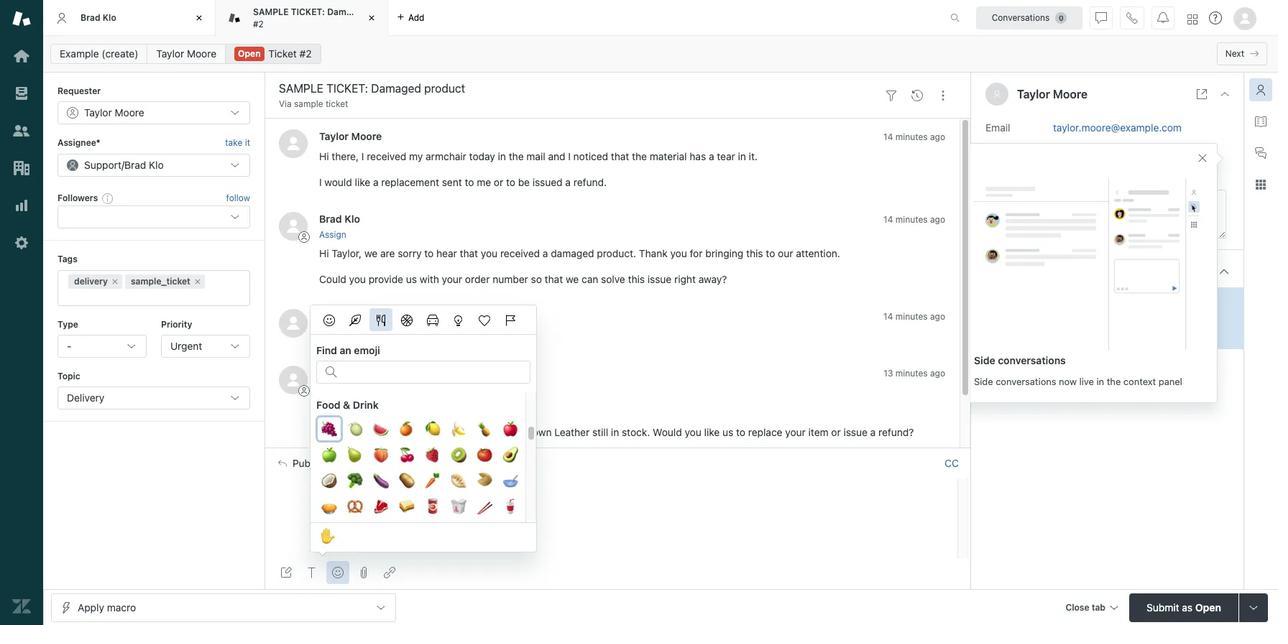 Task type: describe. For each thing, give the bounding box(es) containing it.
you right the would
[[685, 426, 701, 438]]

email
[[985, 121, 1010, 133]]

damaged for sample ticket: damaged product
[[1096, 296, 1140, 308]]

brad for hi
[[319, 213, 342, 225]]

example (create)
[[60, 47, 138, 60]]

organizations image
[[12, 159, 31, 178]]

chair
[[488, 426, 512, 438]]

0 vertical spatial received
[[367, 151, 406, 163]]

13 minutes ago
[[884, 368, 945, 379]]

(create)
[[102, 47, 138, 60]]

food
[[316, 399, 340, 411]]

next button
[[1217, 42, 1267, 65]]

minutes for could you provide us with your order number so that we can solve this issue right away?
[[895, 214, 928, 225]]

1 item from the left
[[432, 426, 452, 438]]

now
[[1059, 376, 1077, 387]]

hi there, i received my armchair today in the mail and i noticed that the material has a tear in it.
[[319, 151, 758, 163]]

0 horizontal spatial your
[[442, 273, 462, 285]]

1 vertical spatial open
[[1195, 601, 1221, 613]]

via
[[279, 98, 292, 109]]

3 14 from the top
[[883, 311, 893, 322]]

so
[[531, 273, 542, 285]]

product for sample ticket: damaged product #2
[[370, 7, 403, 17]]

be
[[518, 176, 530, 189]]

add attachment image
[[358, 567, 369, 579]]

you right could
[[349, 273, 366, 285]]

get started image
[[12, 47, 31, 65]]

taylor.moore@example.com
[[1053, 121, 1182, 133]]

take it
[[225, 138, 250, 148]]

hear
[[436, 247, 457, 259]]

mail
[[526, 151, 545, 163]]

2 horizontal spatial that
[[611, 151, 629, 163]]

sample for sample ticket: damaged product
[[1014, 296, 1053, 308]]

#2
[[253, 18, 264, 29]]

format text image
[[306, 567, 318, 579]]

tab containing sample ticket: damaged product
[[216, 0, 403, 36]]

conversations for side conversations now live in the context panel
[[996, 376, 1056, 387]]

to left our
[[766, 247, 775, 259]]

brad klo assign for thank
[[319, 366, 360, 393]]

side conversations now live in the context panel
[[974, 376, 1182, 387]]

with
[[420, 273, 439, 285]]

(united
[[1089, 167, 1124, 179]]

it
[[319, 426, 325, 438]]

customers image
[[12, 121, 31, 140]]

take
[[225, 138, 242, 148]]

views image
[[12, 84, 31, 103]]

brad klo assign for hi
[[319, 213, 360, 240]]

14 for attention.
[[883, 214, 893, 225]]

ago for i would like a replacement sent to me or to be issued a refund.
[[930, 132, 945, 143]]

leather
[[554, 426, 590, 438]]

context
[[1123, 376, 1156, 387]]

1 horizontal spatial received
[[500, 247, 540, 259]]

has
[[690, 151, 706, 163]]

ticket
[[326, 98, 348, 109]]

&
[[343, 399, 350, 411]]

looks
[[328, 426, 352, 438]]

there,
[[332, 151, 359, 163]]

2 avatar image from the top
[[279, 212, 308, 241]]

brown
[[523, 426, 552, 438]]

could you provide us with your order number so that we can solve this issue right away?
[[319, 273, 727, 285]]

tabs tab list
[[43, 0, 935, 36]]

moore up 🥟️
[[446, 458, 472, 469]]

3 ago from the top
[[930, 311, 945, 322]]

are
[[380, 247, 395, 259]]

🥣️ 🥧️
[[321, 471, 518, 518]]

the left context
[[1107, 376, 1121, 387]]

🥝️
[[451, 445, 467, 466]]

0 horizontal spatial thank
[[319, 400, 348, 413]]

knowledge image
[[1255, 116, 1267, 127]]

find
[[316, 344, 337, 357]]

1 horizontal spatial i
[[361, 151, 364, 163]]

damaged for sample ticket: damaged product #2
[[327, 7, 367, 17]]

🍉️
[[373, 419, 389, 440]]

a right has
[[709, 151, 714, 163]]

conversationlabel log
[[265, 118, 970, 451]]

assign button for hi
[[319, 228, 346, 241]]

you up right
[[670, 247, 687, 259]]

🍌️
[[451, 419, 467, 440]]

it
[[245, 138, 250, 148]]

1 vertical spatial we
[[566, 273, 579, 285]]

in right live
[[1097, 376, 1104, 387]]

panel
[[1159, 376, 1182, 387]]

a right issued
[[565, 176, 571, 189]]

🍆️
[[373, 471, 389, 492]]

brad klo link for hi
[[319, 213, 360, 225]]

moore up #rx4583
[[351, 310, 382, 322]]

add link (cmd k) image
[[384, 567, 395, 579]]

get help image
[[1209, 12, 1222, 24]]

0 horizontal spatial or
[[494, 176, 503, 189]]

🍅️
[[477, 445, 492, 466]]

could
[[319, 273, 346, 285]]

0 vertical spatial us
[[406, 273, 417, 285]]

the left mail
[[509, 151, 524, 163]]

a left replacement
[[373, 176, 379, 189]]

material
[[650, 151, 687, 163]]

zendesk image
[[12, 597, 31, 616]]

right
[[674, 273, 696, 285]]

🍍️
[[477, 419, 492, 440]]

you up order
[[481, 247, 498, 259]]

0 horizontal spatial that
[[460, 247, 478, 259]]

sample for sample ticket: damaged product #2
[[253, 7, 289, 17]]

attention.
[[796, 247, 840, 259]]

- inside popup button
[[67, 340, 71, 352]]

brad for thank
[[319, 366, 342, 379]]

today
[[469, 151, 495, 163]]

1 horizontal spatial thank
[[639, 247, 668, 259]]

🥔️
[[399, 471, 415, 492]]

ticket: for sample ticket: damaged product #2
[[291, 7, 325, 17]]

zendesk products image
[[1187, 14, 1198, 24]]

thank you for that.
[[319, 400, 407, 413]]

side for side conversations
[[974, 354, 995, 366]]

to left 'me'
[[465, 176, 474, 189]]

brad inside tab
[[81, 12, 100, 23]]

brad klo link for thank
[[319, 366, 360, 379]]

events image
[[911, 90, 923, 101]]

1 vertical spatial or
[[831, 426, 841, 438]]

damaged
[[551, 247, 594, 259]]

english
[[1053, 167, 1087, 179]]

moore up the there, on the left of the page
[[351, 130, 382, 143]]

apps image
[[1255, 179, 1267, 190]]

our
[[778, 247, 793, 259]]

order
[[465, 273, 490, 285]]

draft mode image
[[280, 567, 292, 579]]

- button
[[58, 335, 147, 358]]

taylor moore inside "link"
[[156, 47, 216, 60]]

Find an emoji field
[[343, 362, 521, 380]]

conversations for side conversations
[[998, 354, 1066, 366]]

1 horizontal spatial that
[[545, 273, 563, 285]]

edit user image
[[478, 459, 488, 469]]

taylor inside "link"
[[156, 47, 184, 60]]

1 avatar image from the top
[[279, 130, 308, 158]]

🥢️
[[477, 497, 492, 518]]

🥥️
[[321, 471, 337, 492]]

still
[[592, 426, 608, 438]]

14 minutes ago text field for attention.
[[883, 214, 945, 225]]

brad klo tab
[[43, 0, 216, 36]]

1 horizontal spatial your
[[785, 426, 806, 438]]

🥨️
[[347, 497, 363, 518]]

the left material
[[632, 151, 647, 163]]

0 vertical spatial this
[[746, 247, 763, 259]]

klo for thank
[[344, 366, 360, 379]]

conversations
[[992, 12, 1050, 23]]

like for a
[[355, 176, 370, 189]]

admin image
[[12, 234, 31, 252]]

ago for could you provide us with your order number so that we can solve this issue right away?
[[930, 214, 945, 225]]

eames
[[454, 426, 485, 438]]

in right today
[[498, 151, 506, 163]]

klo inside the 'brad klo' tab
[[103, 12, 116, 23]]

replacement
[[381, 176, 439, 189]]

drink
[[353, 399, 379, 411]]

would
[[324, 176, 352, 189]]

product.
[[597, 247, 636, 259]]

can
[[582, 273, 598, 285]]

🍎️ 🍏️
[[321, 419, 518, 466]]

solve
[[601, 273, 625, 285]]

2 item from the left
[[808, 426, 828, 438]]

live
[[1079, 376, 1094, 387]]



Task type: locate. For each thing, give the bounding box(es) containing it.
taylor,
[[332, 247, 362, 259]]

- right "chair"
[[515, 426, 520, 438]]

Add user notes text field
[[1053, 189, 1226, 238]]

we left are
[[364, 247, 378, 259]]

0 horizontal spatial sample
[[253, 7, 289, 17]]

2 assign button from the top
[[319, 382, 346, 395]]

conversations up the now
[[998, 354, 1066, 366]]

1 vertical spatial sample
[[1014, 296, 1053, 308]]

0 vertical spatial brad
[[81, 12, 100, 23]]

states)
[[1126, 167, 1160, 179]]

an
[[340, 344, 351, 357]]

1 horizontal spatial ticket:
[[1056, 296, 1093, 308]]

cc button
[[945, 457, 959, 470]]

english (united states)
[[1053, 167, 1160, 179]]

13 minutes ago text field
[[884, 368, 945, 379]]

brad klo link down an
[[319, 366, 360, 379]]

14
[[883, 132, 893, 143], [883, 214, 893, 225], [883, 311, 893, 322]]

klo up "example (create)"
[[103, 12, 116, 23]]

us left 'replace'
[[722, 426, 733, 438]]

1 horizontal spatial for
[[690, 247, 703, 259]]

klo
[[103, 12, 116, 23], [344, 213, 360, 225], [344, 366, 360, 379]]

0 horizontal spatial us
[[406, 273, 417, 285]]

0 vertical spatial your
[[442, 273, 462, 285]]

1 vertical spatial issue
[[843, 426, 867, 438]]

insert emojis image
[[332, 567, 344, 579]]

2 ago from the top
[[930, 214, 945, 225]]

0 vertical spatial side
[[974, 354, 995, 366]]

taylor
[[156, 47, 184, 60], [1017, 88, 1050, 101], [319, 130, 349, 143], [319, 310, 349, 322], [417, 458, 443, 469]]

1 hi from the top
[[319, 151, 329, 163]]

2 14 from the top
[[883, 214, 893, 225]]

thank up 🍇️
[[319, 400, 348, 413]]

the right have
[[414, 426, 429, 438]]

we left have
[[373, 426, 387, 438]]

close image inside tabs tab list
[[364, 11, 379, 25]]

✋
[[320, 526, 336, 547]]

3 minutes from the top
[[895, 311, 928, 322]]

0 horizontal spatial open
[[238, 48, 261, 59]]

issue left right
[[648, 273, 672, 285]]

sample ticket: damaged product button
[[971, 287, 1244, 349]]

0 horizontal spatial for
[[370, 400, 383, 413]]

taylor moore link down close icon
[[147, 44, 226, 64]]

my
[[409, 151, 423, 163]]

0 vertical spatial or
[[494, 176, 503, 189]]

open link
[[225, 44, 321, 64]]

1 horizontal spatial this
[[746, 247, 763, 259]]

that.
[[386, 400, 407, 413]]

1 brad klo link from the top
[[319, 213, 360, 225]]

1 vertical spatial ticket:
[[1056, 296, 1093, 308]]

hi left taylor,
[[319, 247, 329, 259]]

14 minutes ago for it.
[[883, 132, 945, 143]]

assign up taylor,
[[319, 229, 346, 240]]

1 ago from the top
[[930, 132, 945, 143]]

sample inside button
[[1014, 296, 1053, 308]]

2 14 minutes ago text field from the top
[[883, 214, 945, 225]]

1 vertical spatial taylor moore link
[[319, 130, 382, 143]]

this
[[746, 247, 763, 259], [628, 273, 645, 285]]

notes
[[985, 190, 1013, 202]]

1 vertical spatial brad klo assign
[[319, 366, 360, 393]]

open right as
[[1195, 601, 1221, 613]]

refund?
[[878, 426, 914, 438]]

your right 'replace'
[[785, 426, 806, 438]]

0 vertical spatial brad klo link
[[319, 213, 360, 225]]

view more details image
[[1196, 88, 1208, 100]]

example (create) button
[[50, 44, 148, 64]]

hi
[[319, 151, 329, 163], [319, 247, 329, 259]]

2 vertical spatial that
[[545, 273, 563, 285]]

to left hear
[[424, 247, 434, 259]]

2 vertical spatial klo
[[344, 366, 360, 379]]

ago for it looks like we have the item
[[930, 368, 945, 379]]

1 assign button from the top
[[319, 228, 346, 241]]

item up 🍓️
[[432, 426, 452, 438]]

🥤️
[[502, 497, 518, 518]]

14 minutes ago text field for it.
[[883, 132, 945, 143]]

you right &
[[351, 400, 367, 413]]

i
[[361, 151, 364, 163], [568, 151, 571, 163], [319, 176, 322, 189]]

0 vertical spatial assign button
[[319, 228, 346, 241]]

2 minutes from the top
[[895, 214, 928, 225]]

0 vertical spatial product
[[370, 7, 403, 17]]

🥡️
[[451, 497, 467, 518]]

0 horizontal spatial ticket:
[[291, 7, 325, 17]]

avatar image
[[279, 130, 308, 158], [279, 212, 308, 241], [279, 309, 308, 338], [279, 366, 308, 394]]

klo down find an emoji
[[344, 366, 360, 379]]

received up could you provide us with your order number so that we can solve this issue right away?
[[500, 247, 540, 259]]

0 horizontal spatial close image
[[364, 11, 379, 25]]

received left 'my'
[[367, 151, 406, 163]]

1 vertical spatial close image
[[1219, 88, 1231, 100]]

minutes
[[895, 132, 928, 143], [895, 214, 928, 225], [895, 311, 928, 322], [895, 368, 928, 379]]

ticket: for sample ticket: damaged product
[[1056, 296, 1093, 308]]

13
[[884, 368, 893, 379]]

2 14 minutes ago from the top
[[883, 214, 945, 225]]

issue left refund? on the right
[[843, 426, 867, 438]]

conversations button
[[976, 6, 1083, 29]]

sample up #2
[[253, 7, 289, 17]]

brad down find
[[319, 366, 342, 379]]

brad klo
[[81, 12, 116, 23]]

product for sample ticket: damaged product
[[1143, 296, 1179, 308]]

open inside "secondary" element
[[238, 48, 261, 59]]

0 vertical spatial ticket:
[[291, 7, 325, 17]]

3 avatar image from the top
[[279, 309, 308, 338]]

find an emoji
[[316, 344, 380, 357]]

refund.
[[573, 176, 607, 189]]

it.
[[749, 151, 758, 163]]

sent
[[442, 176, 462, 189]]

14 for it.
[[883, 132, 893, 143]]

assign
[[319, 229, 346, 240], [319, 382, 346, 393]]

- down type
[[67, 340, 71, 352]]

1 horizontal spatial -
[[515, 426, 520, 438]]

1 vertical spatial thank
[[319, 400, 348, 413]]

0 vertical spatial brad klo assign
[[319, 213, 360, 240]]

user image
[[993, 90, 1001, 98], [994, 91, 1000, 98]]

1 horizontal spatial issue
[[843, 426, 867, 438]]

2 vertical spatial 14 minutes ago
[[883, 311, 945, 322]]

1 assign from the top
[[319, 229, 346, 240]]

conversations down side conversations
[[996, 376, 1056, 387]]

1 vertical spatial klo
[[344, 213, 360, 225]]

ticket: inside sample ticket: damaged product button
[[1056, 296, 1093, 308]]

🍑️
[[373, 445, 389, 466]]

0 vertical spatial conversations
[[998, 354, 1066, 366]]

moore down close icon
[[187, 47, 216, 60]]

your right with
[[442, 273, 462, 285]]

have
[[389, 426, 411, 438]]

0 horizontal spatial -
[[67, 340, 71, 352]]

brad klo assign
[[319, 213, 360, 240], [319, 366, 360, 393]]

urgent
[[170, 340, 202, 352]]

the
[[509, 151, 524, 163], [632, 151, 647, 163], [1107, 376, 1121, 387], [414, 426, 429, 438]]

- inside 'conversationlabel' log
[[515, 426, 520, 438]]

2 vertical spatial brad
[[319, 366, 342, 379]]

minutes for it looks like we have the item
[[895, 368, 928, 379]]

hi for hi taylor, we are sorry to hear that you received a damaged product. thank you for bringing this to our attention.
[[319, 247, 329, 259]]

🍏️
[[321, 445, 337, 466]]

it looks like we have the item eames chair - brown leather still in stock. would you like us to replace your item or issue a refund?
[[319, 426, 914, 438]]

product inside sample ticket: damaged product button
[[1143, 296, 1179, 308]]

Subject field
[[276, 80, 875, 97]]

or left refund? on the right
[[831, 426, 841, 438]]

brad klo assign up taylor,
[[319, 213, 360, 240]]

0 vertical spatial hi
[[319, 151, 329, 163]]

close image
[[364, 11, 379, 25], [1219, 88, 1231, 100]]

i right the there, on the left of the page
[[361, 151, 364, 163]]

via sample ticket
[[279, 98, 348, 109]]

0 vertical spatial issue
[[648, 273, 672, 285]]

4 avatar image from the top
[[279, 366, 308, 394]]

like
[[355, 176, 370, 189], [355, 426, 371, 438], [704, 426, 720, 438]]

taylor moore link up #rx4583
[[319, 310, 382, 322]]

1 vertical spatial this
[[628, 273, 645, 285]]

2 assign from the top
[[319, 382, 346, 393]]

sample
[[253, 7, 289, 17], [1014, 296, 1053, 308]]

item
[[432, 426, 452, 438], [808, 426, 828, 438]]

sample inside sample ticket: damaged product #2
[[253, 7, 289, 17]]

moore
[[187, 47, 216, 60], [1053, 88, 1088, 101], [351, 130, 382, 143], [351, 310, 382, 322], [446, 458, 472, 469]]

1 vertical spatial your
[[785, 426, 806, 438]]

0 vertical spatial 14
[[883, 132, 893, 143]]

in left it.
[[738, 151, 746, 163]]

issued
[[532, 176, 563, 189]]

1 horizontal spatial or
[[831, 426, 841, 438]]

🍐️
[[347, 445, 363, 466]]

🍓️
[[425, 445, 441, 466]]

1 vertical spatial for
[[370, 400, 383, 413]]

🥑️ 🥥️
[[321, 445, 518, 492]]

taylor moore link up the there, on the left of the page
[[319, 130, 382, 143]]

2 brad klo assign from the top
[[319, 366, 360, 393]]

Public reply composer text field
[[272, 479, 953, 509]]

0 horizontal spatial i
[[319, 176, 322, 189]]

taylor moore link for #rx4583
[[319, 310, 382, 322]]

1 vertical spatial damaged
[[1096, 296, 1140, 308]]

sample ticket: damaged product
[[1014, 296, 1179, 308]]

secondary element
[[43, 40, 1278, 68]]

away?
[[698, 273, 727, 285]]

assign for thank
[[319, 382, 346, 393]]

stock.
[[622, 426, 650, 438]]

1 vertical spatial hi
[[319, 247, 329, 259]]

1 vertical spatial received
[[500, 247, 540, 259]]

moore up 'taylor.moore@example.com'
[[1053, 88, 1088, 101]]

1 14 minutes ago text field from the top
[[883, 132, 945, 143]]

sample down interactions
[[1014, 296, 1053, 308]]

noticed
[[573, 151, 608, 163]]

0 vertical spatial open
[[238, 48, 261, 59]]

sample ticket: damaged product #2
[[253, 7, 403, 29]]

example
[[60, 47, 99, 60]]

0 horizontal spatial product
[[370, 7, 403, 17]]

issue
[[648, 273, 672, 285], [843, 426, 867, 438]]

0 vertical spatial sample
[[253, 7, 289, 17]]

0 vertical spatial damaged
[[327, 7, 367, 17]]

2 vertical spatial we
[[373, 426, 387, 438]]

1 side from the top
[[974, 354, 995, 366]]

us left with
[[406, 273, 417, 285]]

1 horizontal spatial product
[[1143, 296, 1179, 308]]

0 vertical spatial for
[[690, 247, 703, 259]]

klo for hi
[[344, 213, 360, 225]]

🥪️
[[399, 497, 415, 518]]

assign button
[[319, 228, 346, 241], [319, 382, 346, 395]]

that right the noticed
[[611, 151, 629, 163]]

0 vertical spatial thank
[[639, 247, 668, 259]]

1 vertical spatial assign button
[[319, 382, 346, 395]]

1 horizontal spatial damaged
[[1096, 296, 1140, 308]]

main element
[[0, 0, 43, 625]]

1 14 minutes ago from the top
[[883, 132, 945, 143]]

submit
[[1147, 601, 1179, 613]]

🥠️
[[477, 471, 492, 492]]

product inside sample ticket: damaged product #2
[[370, 7, 403, 17]]

0 vertical spatial assign
[[319, 229, 346, 240]]

would
[[653, 426, 682, 438]]

2 vertical spatial 14 minutes ago text field
[[883, 311, 945, 322]]

hi for hi there, i received my armchair today in the mail and i noticed that the material has a tear in it.
[[319, 151, 329, 163]]

armchair
[[426, 151, 466, 163]]

14 minutes ago for attention.
[[883, 214, 945, 225]]

for up right
[[690, 247, 703, 259]]

hi left the there, on the left of the page
[[319, 151, 329, 163]]

4 ago from the top
[[930, 368, 945, 379]]

🥦️
[[347, 471, 363, 492]]

0 horizontal spatial received
[[367, 151, 406, 163]]

0 horizontal spatial issue
[[648, 273, 672, 285]]

0 vertical spatial klo
[[103, 12, 116, 23]]

moore inside 'taylor moore' "link"
[[187, 47, 216, 60]]

customer context image
[[1255, 84, 1267, 96]]

to left 'replace'
[[736, 426, 745, 438]]

1 horizontal spatial sample
[[1014, 296, 1053, 308]]

that right hear
[[460, 247, 478, 259]]

a left refund? on the right
[[870, 426, 876, 438]]

1 vertical spatial assign
[[319, 382, 346, 393]]

3 14 minutes ago from the top
[[883, 311, 945, 322]]

to left be
[[506, 176, 515, 189]]

received
[[367, 151, 406, 163], [500, 247, 540, 259]]

🥣️
[[502, 471, 518, 492]]

hi taylor, we are sorry to hear that you received a damaged product. thank you for bringing this to our attention.
[[319, 247, 840, 259]]

0 horizontal spatial damaged
[[327, 7, 367, 17]]

to
[[380, 457, 391, 470]]

assign up 'food'
[[319, 382, 346, 393]]

1 horizontal spatial item
[[808, 426, 828, 438]]

i right the and
[[568, 151, 571, 163]]

4 minutes from the top
[[895, 368, 928, 379]]

taylor moore link inside "secondary" element
[[147, 44, 226, 64]]

0 vertical spatial close image
[[364, 11, 379, 25]]

this right solve
[[628, 273, 645, 285]]

1 horizontal spatial us
[[722, 426, 733, 438]]

submit as open
[[1147, 601, 1221, 613]]

brad klo assign up &
[[319, 366, 360, 393]]

open down #2
[[238, 48, 261, 59]]

and
[[548, 151, 565, 163]]

2 vertical spatial taylor moore link
[[319, 310, 382, 322]]

1 14 from the top
[[883, 132, 893, 143]]

ticket: inside sample ticket: damaged product #2
[[291, 7, 325, 17]]

1 horizontal spatial open
[[1195, 601, 1221, 613]]

or right 'me'
[[494, 176, 503, 189]]

2 brad klo link from the top
[[319, 366, 360, 379]]

brad up "example (create)"
[[81, 12, 100, 23]]

minutes for i would like a replacement sent to me or to be issued a refund.
[[895, 132, 928, 143]]

0 vertical spatial 14 minutes ago text field
[[883, 132, 945, 143]]

0 vertical spatial that
[[611, 151, 629, 163]]

1 vertical spatial side
[[974, 376, 993, 387]]

1 horizontal spatial close image
[[1219, 88, 1231, 100]]

i left the would
[[319, 176, 322, 189]]

2 side from the top
[[974, 376, 993, 387]]

1 vertical spatial -
[[515, 426, 520, 438]]

2 hi from the top
[[319, 247, 329, 259]]

brad
[[81, 12, 100, 23], [319, 213, 342, 225], [319, 366, 342, 379]]

0 vertical spatial we
[[364, 247, 378, 259]]

side for side conversations now live in the context panel
[[974, 376, 993, 387]]

urgent button
[[161, 335, 250, 358]]

1 minutes from the top
[[895, 132, 928, 143]]

2 horizontal spatial i
[[568, 151, 571, 163]]

damaged inside sample ticket: damaged product button
[[1096, 296, 1140, 308]]

assign button up taylor,
[[319, 228, 346, 241]]

zendesk support image
[[12, 9, 31, 28]]

0 vertical spatial 14 minutes ago
[[883, 132, 945, 143]]

1 vertical spatial that
[[460, 247, 478, 259]]

0 horizontal spatial item
[[432, 426, 452, 438]]

that right so
[[545, 273, 563, 285]]

you
[[481, 247, 498, 259], [670, 247, 687, 259], [349, 273, 366, 285], [351, 400, 367, 413], [685, 426, 701, 438]]

brad klo link up taylor,
[[319, 213, 360, 225]]

assign for hi
[[319, 229, 346, 240]]

taylor moore link for hi there, i received my armchair today in the mail and i noticed that the material has a tear in it.
[[319, 130, 382, 143]]

0 vertical spatial -
[[67, 340, 71, 352]]

reporting image
[[12, 196, 31, 215]]

interactions
[[988, 265, 1053, 278]]

in right still
[[611, 426, 619, 438]]

klo up taylor,
[[344, 213, 360, 225]]

assign button for thank
[[319, 382, 346, 395]]

brad down the would
[[319, 213, 342, 225]]

item right 'replace'
[[808, 426, 828, 438]]

follow
[[226, 193, 250, 203]]

1 vertical spatial 14 minutes ago
[[883, 214, 945, 225]]

as
[[1182, 601, 1193, 613]]

1 vertical spatial brad
[[319, 213, 342, 225]]

3 14 minutes ago text field from the top
[[883, 311, 945, 322]]

tab
[[216, 0, 403, 36]]

priority
[[161, 319, 192, 330]]

1 vertical spatial us
[[722, 426, 733, 438]]

close image
[[192, 11, 206, 25]]

thank right the product.
[[639, 247, 668, 259]]

assign button up 'food'
[[319, 382, 346, 395]]

🥕️
[[425, 471, 441, 492]]

🍇️
[[321, 419, 337, 440]]

a left damaged
[[543, 247, 548, 259]]

this right bringing
[[746, 247, 763, 259]]

we left can
[[566, 273, 579, 285]]

1 brad klo assign from the top
[[319, 213, 360, 240]]

damaged inside sample ticket: damaged product #2
[[327, 7, 367, 17]]

0 vertical spatial taylor moore link
[[147, 44, 226, 64]]

1 vertical spatial brad klo link
[[319, 366, 360, 379]]

for left that.
[[370, 400, 383, 413]]

1 vertical spatial product
[[1143, 296, 1179, 308]]

2 vertical spatial 14
[[883, 311, 893, 322]]

taylor.moore@example.com image
[[403, 458, 415, 470]]

🍈️
[[347, 419, 363, 440]]

14 minutes ago text field
[[883, 132, 945, 143], [883, 214, 945, 225], [883, 311, 945, 322]]

like for we
[[355, 426, 371, 438]]

number
[[493, 273, 528, 285]]

us
[[406, 273, 417, 285], [722, 426, 733, 438]]



Task type: vqa. For each thing, say whether or not it's contained in the screenshot.
Public reply popup button
no



